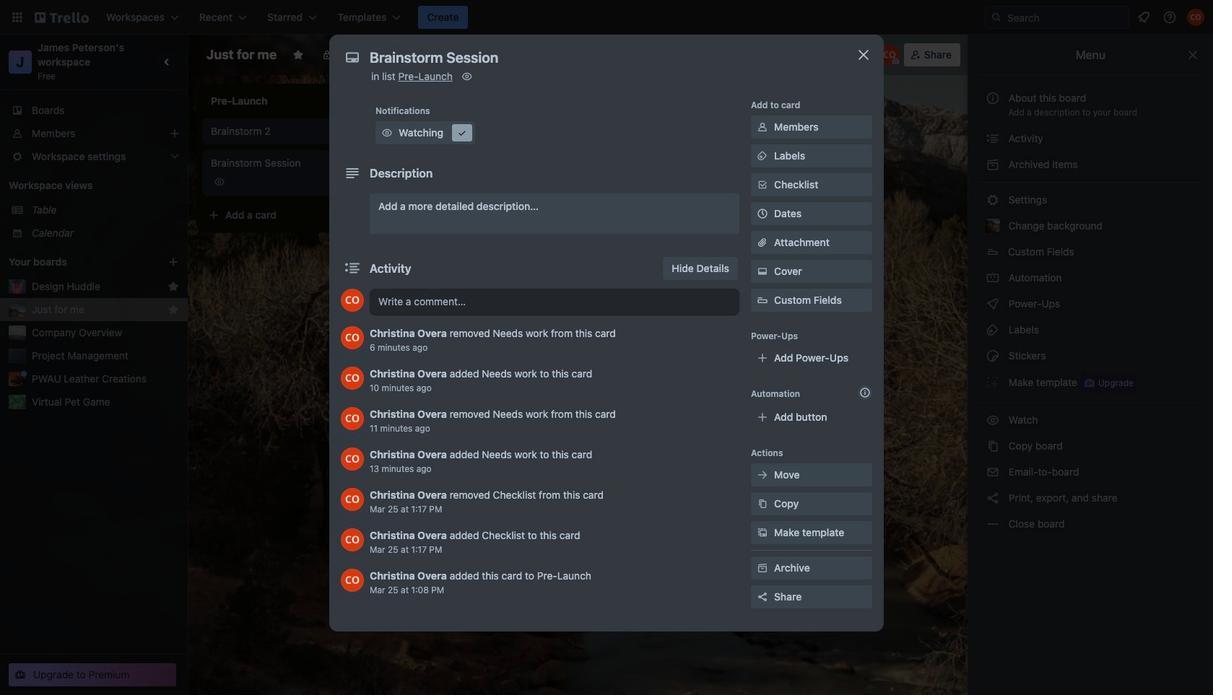 Task type: locate. For each thing, give the bounding box(es) containing it.
Search field
[[1003, 7, 1129, 27]]

1 christina overa (christinaovera) image from the top
[[341, 367, 364, 390]]

1 vertical spatial starred icon image
[[168, 304, 179, 316]]

1 starred icon image from the top
[[168, 281, 179, 293]]

christina overa (christinaovera) image
[[341, 367, 364, 390], [341, 448, 364, 471], [341, 529, 364, 552], [341, 569, 364, 592]]

None text field
[[363, 45, 840, 71]]

sm image
[[380, 126, 395, 140], [455, 126, 470, 140], [756, 149, 770, 163], [986, 158, 1001, 172], [756, 264, 770, 279], [986, 297, 1001, 311], [986, 323, 1001, 337], [986, 349, 1001, 363], [986, 375, 1001, 389], [986, 413, 1001, 428], [756, 468, 770, 483], [986, 491, 1001, 506]]

christina overa (christinaovera) image
[[1188, 9, 1205, 26], [880, 45, 900, 65], [341, 289, 364, 312], [341, 327, 364, 350], [341, 408, 364, 431], [341, 488, 364, 512]]

sm image
[[727, 43, 747, 64], [460, 69, 475, 84], [756, 120, 770, 134], [986, 132, 1001, 146], [986, 193, 1001, 207], [986, 271, 1001, 285], [986, 439, 1001, 454], [986, 465, 1001, 480], [756, 497, 770, 512], [986, 517, 1001, 532], [756, 526, 770, 540], [756, 561, 770, 576]]

2 starred icon image from the top
[[168, 304, 179, 316]]

4 christina overa (christinaovera) image from the top
[[341, 569, 364, 592]]

0 vertical spatial starred icon image
[[168, 281, 179, 293]]

starred icon image
[[168, 281, 179, 293], [168, 304, 179, 316]]



Task type: describe. For each thing, give the bounding box(es) containing it.
close dialog image
[[855, 46, 873, 64]]

0 notifications image
[[1136, 9, 1153, 26]]

search image
[[991, 12, 1003, 23]]

Board name text field
[[199, 43, 284, 66]]

Write a comment text field
[[370, 289, 740, 315]]

your boards with 6 items element
[[9, 254, 146, 271]]

primary element
[[0, 0, 1214, 35]]

2 christina overa (christinaovera) image from the top
[[341, 448, 364, 471]]

3 christina overa (christinaovera) image from the top
[[341, 529, 364, 552]]

create from template… image
[[370, 210, 381, 221]]

customize views image
[[453, 48, 467, 62]]

add board image
[[168, 256, 179, 268]]

open information menu image
[[1163, 10, 1178, 25]]

star or unstar board image
[[293, 49, 304, 61]]



Task type: vqa. For each thing, say whether or not it's contained in the screenshot.
Primary element
yes



